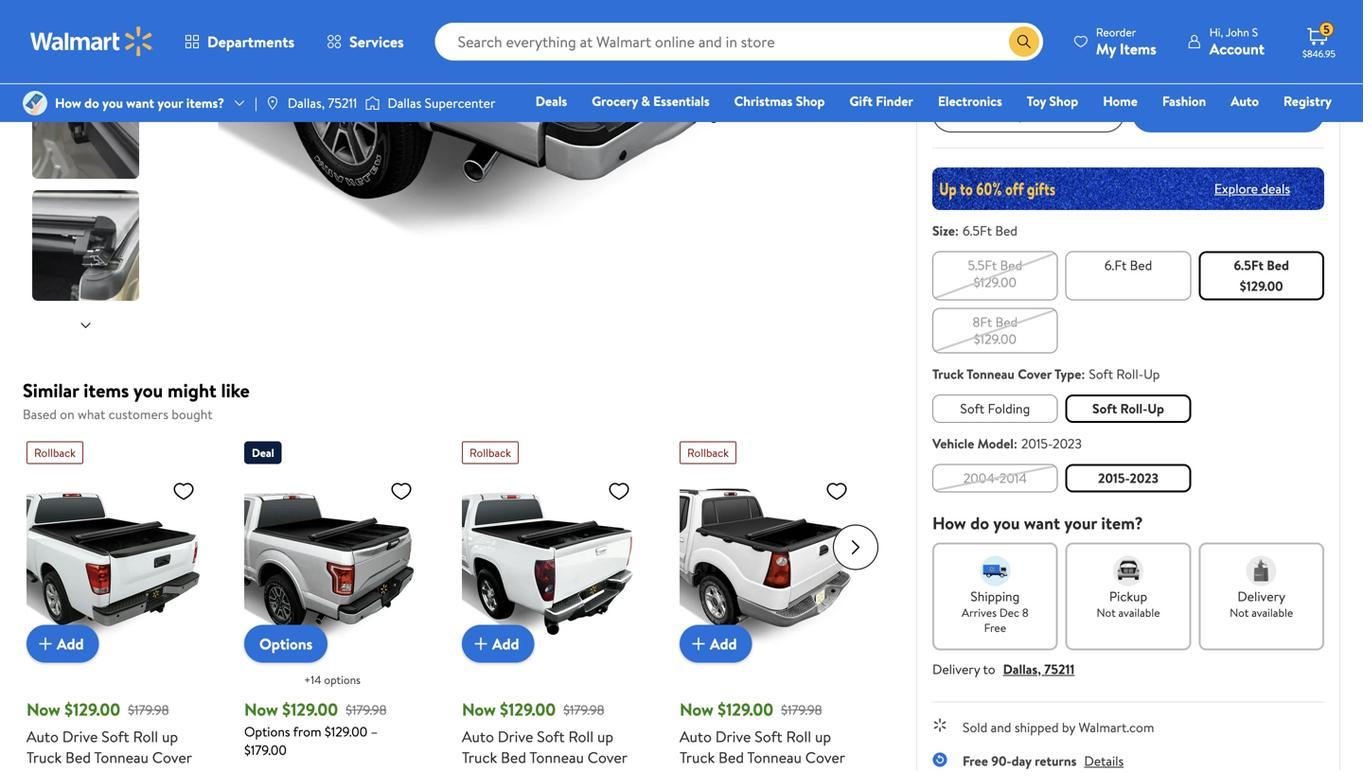 Task type: describe. For each thing, give the bounding box(es) containing it.
auto drive soft roll up truck bed tonneau cover fits 2015-2023 f150 6.5ft bed (78.9") - image 5 of 9 image
[[32, 190, 143, 301]]

|
[[255, 94, 257, 112]]

now $129.00 $179.98 auto drive soft roll up truck bed tonneau cover fits 04-12 chevy colora
[[462, 698, 636, 772]]

2 vertical spatial :
[[1014, 434, 1018, 453]]

auto drive soft roll up truck bed tonneau cover fits 01-05 ford explorer sport trac 4'2" bed image
[[680, 472, 856, 648]]

up for now $129.00 $179.98 auto drive soft roll up truck bed tonneau cover fits 01-05 ford explor
[[815, 727, 831, 748]]

home link
[[1095, 91, 1147, 111]]

shipped
[[1015, 718, 1059, 737]]

delivery for not
[[1238, 587, 1286, 606]]

add button for now $129.00 $179.98 auto drive soft roll up truck bed tonneau cover fits 04-15 nissan titan 5
[[27, 625, 99, 663]]

fashion
[[1163, 92, 1207, 110]]

12
[[514, 768, 527, 772]]

$129.00 inside now $129.00 $179.98 auto drive soft roll up truck bed tonneau cover fits 04-15 nissan titan 5
[[65, 698, 120, 722]]

departments
[[207, 31, 295, 52]]

6.ft bed button
[[1066, 251, 1192, 300]]

and
[[991, 718, 1012, 737]]

options inside options link
[[259, 634, 313, 655]]

6.ft
[[1105, 256, 1127, 274]]

dallas, 75211 button
[[1003, 660, 1075, 679]]

fits for now $129.00 $179.98 auto drive soft roll up truck bed tonneau cover fits 01-05 ford explor
[[680, 768, 704, 772]]

sold
[[963, 718, 988, 737]]

add for now $129.00 $179.98 auto drive soft roll up truck bed tonneau cover fits 01-05 ford explor
[[710, 634, 737, 655]]

search icon image
[[1017, 34, 1032, 49]]

add to cart image for now $129.00 $179.98 auto drive soft roll up truck bed tonneau cover fits 04-12 chevy colora
[[470, 633, 492, 656]]

drive for now $129.00 $179.98 auto drive soft roll up truck bed tonneau cover fits 04-15 nissan titan 5
[[62, 727, 98, 748]]

electronics link
[[930, 91, 1011, 111]]

6.5ft bed $129.00
[[1234, 256, 1290, 295]]

vehicle.
[[1178, 37, 1221, 55]]

services
[[349, 31, 404, 52]]

$179.98 for now $129.00 $179.98 auto drive soft roll up truck bed tonneau cover fits 04-15 nissan titan 5
[[128, 701, 169, 719]]

90-
[[992, 752, 1012, 771]]

tonneau for now $129.00 $179.98 auto drive soft roll up truck bed tonneau cover fits 01-05 ford explor
[[747, 748, 802, 768]]

up for now $129.00 $179.98 auto drive soft roll up truck bed tonneau cover fits 04-15 nissan titan 5
[[162, 727, 178, 748]]

truck for now $129.00 $179.98 auto drive soft roll up truck bed tonneau cover fits 04-15 nissan titan 5
[[27, 748, 62, 768]]

add to favorites list, auto drive soft roll up truck bed tonneau cover fits 01-05 ford explorer sport trac 4'2" bed image
[[826, 480, 848, 503]]

christmas
[[734, 92, 793, 110]]

item?
[[1102, 512, 1143, 535]]

now $129.00 $179.98 auto drive soft roll up truck bed tonneau cover fits 01-05 ford explor
[[680, 698, 845, 772]]

now for now $129.00 $179.98 auto drive soft roll up truck bed tonneau cover fits 04-15 nissan titan 5
[[27, 698, 60, 722]]

soft for truck tonneau cover type : soft roll-up
[[1089, 365, 1114, 383]]

auto drive soft roll up truck bed tonneau cover fits 04-12 chevy colorado / gmc canyon 5'3" bed image
[[462, 472, 638, 648]]

electronics
[[938, 92, 1003, 110]]

$129.00 inside 5.5ft bed $129.00
[[974, 273, 1017, 291]]

shop for toy shop
[[1050, 92, 1079, 110]]

shipping
[[971, 587, 1020, 606]]

from
[[293, 723, 321, 741]]

roll for now $129.00 $179.98 auto drive soft roll up truck bed tonneau cover fits 04-15 nissan titan 5
[[133, 727, 158, 748]]

sold and shipped by walmart.com
[[963, 718, 1155, 737]]

add inside button
[[1191, 103, 1218, 124]]

04- for now $129.00 $179.98 auto drive soft roll up truck bed tonneau cover fits 04-12 chevy colora
[[490, 768, 514, 772]]

$179.98 for now $129.00 $179.98 options from $129.00 – $179.00
[[346, 701, 387, 719]]

options inside 'now $129.00 $179.98 options from $129.00 – $179.00'
[[244, 723, 290, 741]]

0 horizontal spatial :
[[955, 221, 959, 240]]

2015-2023 button
[[1066, 464, 1192, 493]]

truck for now $129.00 $179.98 auto drive soft roll up truck bed tonneau cover fits 04-12 chevy colora
[[462, 748, 497, 768]]

soft for now $129.00 $179.98 auto drive soft roll up truck bed tonneau cover fits 04-15 nissan titan 5
[[102, 727, 129, 748]]

pickup
[[1110, 587, 1148, 606]]

home
[[1103, 92, 1138, 110]]

intent image for delivery image
[[1247, 556, 1277, 586]]

gift
[[850, 92, 873, 110]]

05
[[727, 768, 745, 772]]

drive for now $129.00 $179.98 auto drive soft roll up truck bed tonneau cover fits 01-05 ford explor
[[716, 727, 751, 748]]

returns
[[1035, 752, 1077, 771]]

bed inside the now $129.00 $179.98 auto drive soft roll up truck bed tonneau cover fits 01-05 ford explor
[[719, 748, 744, 768]]

4 product group from the left
[[680, 434, 856, 772]]

type
[[1055, 365, 1082, 383]]

size list
[[929, 247, 1329, 357]]

up inside 'button'
[[1148, 399, 1165, 418]]

15
[[78, 768, 91, 772]]

size
[[933, 221, 955, 240]]

add to favorites list, auto drive soft roll up truck bed tonneau cover fits 2015-2023 f150 6.5ft bed (78.9") image
[[390, 480, 413, 503]]

walmart+ link
[[1267, 117, 1341, 138]]

your inside the error element
[[1149, 37, 1175, 55]]

how do you want your items?
[[55, 94, 224, 112]]

one
[[1187, 118, 1216, 137]]

add to cart image for now $129.00 $179.98 auto drive soft roll up truck bed tonneau cover fits 04-15 nissan titan 5
[[34, 633, 57, 656]]

delivery not available
[[1230, 587, 1294, 621]]

fit
[[1133, 37, 1146, 55]]

debit
[[1219, 118, 1251, 137]]

vehicle model list
[[929, 460, 1329, 496]]

dallas
[[388, 94, 422, 112]]

registry link
[[1275, 91, 1341, 111]]

your for how do you want your items?
[[158, 94, 183, 112]]

bed up 5.5ft
[[995, 221, 1018, 240]]

my
[[1096, 38, 1116, 59]]

1 vertical spatial auto drive soft roll up truck bed tonneau cover fits 2015-2023 f150 6.5ft bed (78.9") image
[[244, 472, 420, 648]]

+14
[[304, 672, 321, 688]]

roll- inside 'button'
[[1121, 399, 1148, 418]]

cover for now $129.00 $179.98 auto drive soft roll up truck bed tonneau cover fits 01-05 ford explor
[[806, 748, 845, 768]]

services button
[[311, 19, 420, 64]]

01-
[[707, 768, 727, 772]]

hi, john s account
[[1210, 24, 1265, 59]]

explore deals
[[1215, 179, 1291, 198]]

how for how do you want your items?
[[55, 94, 81, 112]]

soft inside button
[[961, 399, 985, 418]]

truck tonneau cover type list
[[929, 391, 1329, 427]]

want for item?
[[1024, 512, 1061, 535]]

add to cart image for now $129.00 $179.98 auto drive soft roll up truck bed tonneau cover fits 01-05 ford explor
[[687, 633, 710, 656]]

$129.00 inside now $129.00 $179.98 auto drive soft roll up truck bed tonneau cover fits 04-12 chevy colora
[[500, 698, 556, 722]]

soft for now $129.00 $179.98 auto drive soft roll up truck bed tonneau cover fits 04-12 chevy colora
[[537, 727, 565, 748]]

Search search field
[[435, 23, 1043, 61]]

Walmart Site-Wide search field
[[435, 23, 1043, 61]]

not for delivery
[[1230, 605, 1249, 621]]

auto drive soft roll up truck bed tonneau cover fits 2015-2023 f150 6.5ft bed (78.9") - image 4 of 9 image
[[32, 68, 143, 179]]

2015- inside button
[[1098, 469, 1130, 487]]

$179.98 for now $129.00 $179.98 auto drive soft roll up truck bed tonneau cover fits 04-12 chevy colora
[[563, 701, 605, 719]]

buy now
[[1001, 103, 1056, 124]]

$129.00 inside the 6.5ft bed $129.00
[[1240, 277, 1284, 295]]

2015-2023
[[1098, 469, 1159, 487]]

2 product group from the left
[[244, 434, 420, 772]]

on
[[60, 405, 75, 424]]

details button
[[1085, 752, 1124, 771]]

arrives
[[962, 605, 997, 621]]

0 vertical spatial up
[[1144, 365, 1160, 383]]

now for now $129.00 $179.98 auto drive soft roll up truck bed tonneau cover fits 01-05 ford explor
[[680, 698, 714, 722]]

2014
[[1000, 469, 1027, 487]]

truck tonneau cover type : soft roll-up
[[933, 365, 1160, 383]]

you for how do you want your item?
[[994, 512, 1020, 535]]

 image for how do you want your items?
[[23, 91, 47, 116]]

truck up soft folding
[[933, 365, 964, 383]]

cover for now $129.00 $179.98 auto drive soft roll up truck bed tonneau cover fits 04-12 chevy colora
[[588, 748, 627, 768]]

grocery & essentials link
[[583, 91, 718, 111]]

cover for now $129.00 $179.98 auto drive soft roll up truck bed tonneau cover fits 04-15 nissan titan 5
[[152, 748, 192, 768]]

account
[[1210, 38, 1265, 59]]

add button for now $129.00 $179.98 auto drive soft roll up truck bed tonneau cover fits 01-05 ford explor
[[680, 625, 752, 663]]

cart
[[1240, 103, 1266, 124]]

next slide for similar items you might like list image
[[833, 525, 879, 571]]

tonneau for now $129.00 $179.98 auto drive soft roll up truck bed tonneau cover fits 04-15 nissan titan 5
[[94, 748, 149, 768]]

reorder my items
[[1096, 24, 1157, 59]]

0 horizontal spatial 2015-
[[1022, 434, 1053, 453]]

free 90-day returns details
[[963, 752, 1124, 771]]

walmart image
[[30, 27, 153, 57]]

5.5ft
[[968, 256, 997, 274]]

by
[[1062, 718, 1076, 737]]

bed inside 5.5ft bed $129.00
[[1000, 256, 1023, 274]]

drive for now $129.00 $179.98 auto drive soft roll up truck bed tonneau cover fits 04-12 chevy colora
[[498, 727, 533, 748]]

chevy
[[530, 768, 572, 772]]

04- for now $129.00 $179.98 auto drive soft roll up truck bed tonneau cover fits 04-15 nissan titan 5
[[54, 768, 78, 772]]

0 vertical spatial 75211
[[328, 94, 357, 112]]

buy now button
[[933, 94, 1125, 132]]

christmas shop link
[[726, 91, 834, 111]]

add button for now $129.00 $179.98 auto drive soft roll up truck bed tonneau cover fits 04-12 chevy colora
[[462, 625, 535, 663]]

similar items you might like based on what customers bought
[[23, 377, 250, 424]]

truck for now $129.00 $179.98 auto drive soft roll up truck bed tonneau cover fits 01-05 ford explor
[[680, 748, 715, 768]]

how do you want your item?
[[933, 512, 1143, 535]]



Task type: locate. For each thing, give the bounding box(es) containing it.
 image
[[23, 91, 47, 116], [265, 96, 280, 111]]

shop
[[796, 92, 825, 110], [1050, 92, 1079, 110]]

$129.00 inside the now $129.00 $179.98 auto drive soft roll up truck bed tonneau cover fits 01-05 ford explor
[[718, 698, 774, 722]]

available for pickup
[[1119, 605, 1160, 621]]

2 now from the left
[[244, 698, 278, 722]]

auto inside now $129.00 $179.98 auto drive soft roll up truck bed tonneau cover fits 04-15 nissan titan 5
[[27, 727, 59, 748]]

1 horizontal spatial up
[[597, 727, 614, 748]]

2 horizontal spatial your
[[1149, 37, 1175, 55]]

fashion link
[[1154, 91, 1215, 111]]

0 vertical spatial like
[[1023, 37, 1042, 55]]

0 vertical spatial how
[[55, 94, 81, 112]]

fits left 01-
[[680, 768, 704, 772]]

1 vertical spatial want
[[1024, 512, 1061, 535]]

2 horizontal spatial add to cart image
[[687, 633, 710, 656]]

up inside now $129.00 $179.98 auto drive soft roll up truck bed tonneau cover fits 04-15 nissan titan 5
[[162, 727, 178, 748]]

1 horizontal spatial your
[[1065, 512, 1097, 535]]

2023 inside '2015-2023' button
[[1130, 469, 1159, 487]]

up up soft roll-up
[[1144, 365, 1160, 383]]

rollback for now $129.00 $179.98 auto drive soft roll up truck bed tonneau cover fits 04-15 nissan titan 5
[[34, 445, 76, 461]]

0 vertical spatial 2015-
[[1022, 434, 1053, 453]]

$179.98 inside now $129.00 $179.98 auto drive soft roll up truck bed tonneau cover fits 04-15 nissan titan 5
[[128, 701, 169, 719]]

4 $179.98 from the left
[[781, 701, 822, 719]]

bed left chevy
[[501, 748, 527, 768]]

0 horizontal spatial 2023
[[1053, 434, 1082, 453]]

not down intent image for delivery
[[1230, 605, 1249, 621]]

1 rollback from the left
[[34, 445, 76, 461]]

cover right chevy
[[588, 748, 627, 768]]

4 now from the left
[[680, 698, 714, 722]]

1 roll from the left
[[133, 727, 158, 748]]

soft for now $129.00 $179.98 auto drive soft roll up truck bed tonneau cover fits 01-05 ford explor
[[755, 727, 783, 748]]

options
[[324, 672, 361, 688]]

truck left 05
[[680, 748, 715, 768]]

fits inside now $129.00 $179.98 auto drive soft roll up truck bed tonneau cover fits 04-12 chevy colora
[[462, 768, 486, 772]]

soft roll-up button
[[1066, 395, 1192, 423]]

up up 2015-2023 on the right of page
[[1148, 399, 1165, 418]]

not for pickup
[[1097, 605, 1116, 621]]

do
[[84, 94, 99, 112], [971, 512, 990, 535]]

soft inside now $129.00 $179.98 auto drive soft roll up truck bed tonneau cover fits 04-15 nissan titan 5
[[102, 727, 129, 748]]

0 horizontal spatial rollback
[[34, 445, 76, 461]]

1 horizontal spatial roll
[[569, 727, 594, 748]]

do for how do you want your item?
[[971, 512, 990, 535]]

1 fits from the left
[[27, 768, 50, 772]]

up inside now $129.00 $179.98 auto drive soft roll up truck bed tonneau cover fits 04-12 chevy colora
[[597, 727, 614, 748]]

auto inside the now $129.00 $179.98 auto drive soft roll up truck bed tonneau cover fits 01-05 ford explor
[[680, 727, 712, 748]]

free left 90-
[[963, 752, 988, 771]]

tonneau inside now $129.00 $179.98 auto drive soft roll up truck bed tonneau cover fits 04-15 nissan titan 5
[[94, 748, 149, 768]]

to for add
[[1222, 103, 1236, 124]]

2015- up item?
[[1098, 469, 1130, 487]]

drive up 12
[[498, 727, 533, 748]]

bed down deals
[[1267, 256, 1290, 274]]

bed inside 8ft bed $129.00
[[996, 313, 1018, 331]]

soft up nissan
[[102, 727, 129, 748]]

soft folding button
[[933, 395, 1058, 423]]

2 $179.98 from the left
[[346, 701, 387, 719]]

1 vertical spatial 6.5ft
[[1234, 256, 1264, 274]]

1 vertical spatial how
[[933, 512, 967, 535]]

0 horizontal spatial shop
[[796, 92, 825, 110]]

fits inside now $129.00 $179.98 auto drive soft roll up truck bed tonneau cover fits 04-15 nissan titan 5
[[27, 768, 50, 772]]

options link
[[244, 625, 328, 663]]

1 vertical spatial like
[[221, 377, 250, 404]]

intent image for pickup image
[[1114, 556, 1144, 586]]

bed inside now $129.00 $179.98 auto drive soft roll up truck bed tonneau cover fits 04-15 nissan titan 5
[[65, 748, 91, 768]]

1 product group from the left
[[27, 434, 203, 772]]

3 add to cart image from the left
[[687, 633, 710, 656]]

add to cart
[[1191, 103, 1266, 124]]

8ft bed $129.00
[[973, 313, 1018, 348]]

0 vertical spatial delivery
[[1238, 587, 1286, 606]]

hi,
[[1210, 24, 1224, 40]]

drive inside now $129.00 $179.98 auto drive soft roll up truck bed tonneau cover fits 04-15 nissan titan 5
[[62, 727, 98, 748]]

roll- up 2015-2023 on the right of page
[[1121, 399, 1148, 418]]

options up +14
[[259, 634, 313, 655]]

2 add button from the left
[[462, 625, 535, 663]]

not inside the 'delivery not available'
[[1230, 605, 1249, 621]]

$129.00
[[974, 273, 1017, 291], [1240, 277, 1284, 295], [974, 330, 1017, 348], [65, 698, 120, 722], [282, 698, 338, 722], [500, 698, 556, 722], [718, 698, 774, 722], [325, 723, 368, 741]]

2 drive from the left
[[498, 727, 533, 748]]

 image right | in the top of the page
[[265, 96, 280, 111]]

1 horizontal spatial  image
[[265, 96, 280, 111]]

now $129.00 $179.98 auto drive soft roll up truck bed tonneau cover fits 04-15 nissan titan 5
[[27, 698, 196, 772]]

3 add button from the left
[[680, 625, 752, 663]]

soft roll-up
[[1093, 399, 1165, 418]]

toy shop link
[[1019, 91, 1087, 111]]

how for how do you want your item?
[[933, 512, 967, 535]]

you inside similar items you might like based on what customers bought
[[134, 377, 163, 404]]

1 vertical spatial your
[[158, 94, 183, 112]]

nissan
[[95, 768, 137, 772]]

auto inside now $129.00 $179.98 auto drive soft roll up truck bed tonneau cover fits 04-12 chevy colora
[[462, 727, 494, 748]]

2 available from the left
[[1252, 605, 1294, 621]]

1 04- from the left
[[54, 768, 78, 772]]

tonneau for now $129.00 $179.98 auto drive soft roll up truck bed tonneau cover fits 04-12 chevy colora
[[530, 748, 584, 768]]

1 horizontal spatial you
[[134, 377, 163, 404]]

0 horizontal spatial 04-
[[54, 768, 78, 772]]

rollback for now $129.00 $179.98 auto drive soft roll up truck bed tonneau cover fits 01-05 ford explor
[[687, 445, 729, 461]]

titan
[[140, 768, 173, 772]]

roll- up soft roll-up
[[1117, 365, 1144, 383]]

soft up chevy
[[537, 727, 565, 748]]

your right fit
[[1149, 37, 1175, 55]]

soft folding
[[961, 399, 1030, 418]]

registry
[[1284, 92, 1332, 110]]

75211
[[328, 94, 357, 112], [1045, 660, 1075, 679]]

2 horizontal spatial up
[[815, 727, 831, 748]]

do down 2004-
[[971, 512, 990, 535]]

auto
[[1231, 92, 1259, 110], [27, 727, 59, 748], [462, 727, 494, 748], [680, 727, 712, 748]]

fits
[[27, 768, 50, 772], [462, 768, 486, 772], [680, 768, 704, 772]]

04- inside now $129.00 $179.98 auto drive soft roll up truck bed tonneau cover fits 04-15 nissan titan 5
[[54, 768, 78, 772]]

0 vertical spatial to
[[1222, 103, 1236, 124]]

delivery down intent image for delivery
[[1238, 587, 1286, 606]]

soft inside the now $129.00 $179.98 auto drive soft roll up truck bed tonneau cover fits 01-05 ford explor
[[755, 727, 783, 748]]

04- left chevy
[[490, 768, 514, 772]]

truck inside now $129.00 $179.98 auto drive soft roll up truck bed tonneau cover fits 04-12 chevy colora
[[462, 748, 497, 768]]

toy
[[1027, 92, 1046, 110]]

1 horizontal spatial dallas,
[[1003, 660, 1042, 679]]

walmart+
[[1276, 118, 1332, 137]]

0 vertical spatial 6.5ft
[[963, 221, 992, 240]]

$179.98 for now $129.00 $179.98 auto drive soft roll up truck bed tonneau cover fits 01-05 ford explor
[[781, 701, 822, 719]]

departments button
[[169, 19, 311, 64]]

fits inside the now $129.00 $179.98 auto drive soft roll up truck bed tonneau cover fits 01-05 ford explor
[[680, 768, 704, 772]]

your left 'items?' on the left of the page
[[158, 94, 183, 112]]

2004-2014 button
[[933, 464, 1058, 493]]

tonneau inside the now $129.00 $179.98 auto drive soft roll up truck bed tonneau cover fits 01-05 ford explor
[[747, 748, 802, 768]]

2 shop from the left
[[1050, 92, 1079, 110]]

75211 up sold and shipped by walmart.com
[[1045, 660, 1075, 679]]

1 horizontal spatial 2023
[[1130, 469, 1159, 487]]

delivery down arrives
[[933, 660, 980, 679]]

explore
[[1215, 179, 1258, 198]]

2015-
[[1022, 434, 1053, 453], [1098, 469, 1130, 487]]

1 horizontal spatial available
[[1252, 605, 1294, 621]]

fits for now $129.00 $179.98 auto drive soft roll up truck bed tonneau cover fits 04-15 nissan titan 5
[[27, 768, 50, 772]]

0 vertical spatial dallas,
[[288, 94, 325, 112]]

1 available from the left
[[1119, 605, 1160, 621]]

1 $179.98 from the left
[[128, 701, 169, 719]]

2 roll from the left
[[569, 727, 594, 748]]

3 now from the left
[[462, 698, 496, 722]]

might
[[168, 377, 217, 404]]

dallas, 75211
[[288, 94, 357, 112]]

2 horizontal spatial you
[[994, 512, 1020, 535]]

1 horizontal spatial add button
[[462, 625, 535, 663]]

want left 'items?' on the left of the page
[[126, 94, 154, 112]]

add for now $129.00 $179.98 auto drive soft roll up truck bed tonneau cover fits 04-15 nissan titan 5
[[57, 634, 84, 655]]

drive inside now $129.00 $179.98 auto drive soft roll up truck bed tonneau cover fits 04-12 chevy colora
[[498, 727, 533, 748]]

tonneau inside now $129.00 $179.98 auto drive soft roll up truck bed tonneau cover fits 04-12 chevy colora
[[530, 748, 584, 768]]

up inside the now $129.00 $179.98 auto drive soft roll up truck bed tonneau cover fits 01-05 ford explor
[[815, 727, 831, 748]]

want down 2014
[[1024, 512, 1061, 535]]

deals
[[1262, 179, 1291, 198]]

roll for now $129.00 $179.98 auto drive soft roll up truck bed tonneau cover fits 01-05 ford explor
[[786, 727, 812, 748]]

0 horizontal spatial available
[[1119, 605, 1160, 621]]

0 horizontal spatial roll
[[133, 727, 158, 748]]

toy shop
[[1027, 92, 1079, 110]]

gift finder
[[850, 92, 914, 110]]

soft inside 'button'
[[1093, 399, 1118, 418]]

2 horizontal spatial fits
[[680, 768, 704, 772]]

tonneau right 05
[[747, 748, 802, 768]]

0 horizontal spatial add to cart image
[[34, 633, 57, 656]]

supercenter
[[425, 94, 496, 112]]

1 vertical spatial 2015-
[[1098, 469, 1130, 487]]

3 drive from the left
[[716, 727, 751, 748]]

walmart.com
[[1079, 718, 1155, 737]]

deals link
[[527, 91, 576, 111]]

you down walmart image
[[102, 94, 123, 112]]

truck left 15
[[27, 748, 62, 768]]

6.5ft right size
[[963, 221, 992, 240]]

cover right ford
[[806, 748, 845, 768]]

delivery to dallas, 75211
[[933, 660, 1075, 679]]

1 vertical spatial free
[[963, 752, 988, 771]]

0 vertical spatial want
[[126, 94, 154, 112]]

1 up from the left
[[162, 727, 178, 748]]

auto drive soft roll up truck bed tonneau cover fits 04-15 nissan titan 5ft 7in. bed image
[[27, 472, 203, 648]]

2023 down 'type'
[[1053, 434, 1082, 453]]

soft left folding
[[961, 399, 985, 418]]

0 vertical spatial options
[[259, 634, 313, 655]]

to for delivery
[[983, 660, 996, 679]]

1 horizontal spatial :
[[1014, 434, 1018, 453]]

1 drive from the left
[[62, 727, 98, 748]]

product group
[[27, 434, 203, 772], [244, 434, 420, 772], [462, 434, 638, 772], [680, 434, 856, 772]]

1 horizontal spatial shop
[[1050, 92, 1079, 110]]

 image for dallas, 75211
[[265, 96, 280, 111]]

looks
[[987, 37, 1020, 55]]

$179.98 inside the now $129.00 $179.98 auto drive soft roll up truck bed tonneau cover fits 01-05 ford explor
[[781, 701, 822, 719]]

intent image for shipping image
[[980, 556, 1011, 586]]

reorder
[[1096, 24, 1137, 40]]

04- inside now $129.00 $179.98 auto drive soft roll up truck bed tonneau cover fits 04-12 chevy colora
[[490, 768, 514, 772]]

shop right toy
[[1050, 92, 1079, 110]]

cover inside now $129.00 $179.98 auto drive soft roll up truck bed tonneau cover fits 04-12 chevy colora
[[588, 748, 627, 768]]

6.5ft inside the 6.5ft bed $129.00
[[1234, 256, 1264, 274]]

1 vertical spatial you
[[134, 377, 163, 404]]

up for now $129.00 $179.98 auto drive soft roll up truck bed tonneau cover fits 04-12 chevy colora
[[597, 727, 614, 748]]

6.ft bed
[[1105, 256, 1153, 274]]

1 horizontal spatial do
[[971, 512, 990, 535]]

0 vertical spatial 2023
[[1053, 434, 1082, 453]]

04-
[[54, 768, 78, 772], [490, 768, 514, 772]]

do down walmart image
[[84, 94, 99, 112]]

1 horizontal spatial to
[[1222, 103, 1236, 124]]

shop for christmas shop
[[796, 92, 825, 110]]

1 vertical spatial do
[[971, 512, 990, 535]]

now $129.00 $179.98 options from $129.00 – $179.00
[[244, 698, 387, 760]]

75211 left dallas
[[328, 94, 357, 112]]

available
[[1119, 605, 1160, 621], [1252, 605, 1294, 621]]

0 vertical spatial roll-
[[1117, 365, 1144, 383]]

you down 2014
[[994, 512, 1020, 535]]

now inside now $129.00 $179.98 auto drive soft roll up truck bed tonneau cover fits 04-15 nissan titan 5
[[27, 698, 60, 722]]

cover right nissan
[[152, 748, 192, 768]]

next image image
[[78, 318, 93, 333]]

auto for now $129.00 $179.98 auto drive soft roll up truck bed tonneau cover fits 04-12 chevy colora
[[462, 727, 494, 748]]

soft right 'type'
[[1089, 365, 1114, 383]]

similar
[[23, 377, 79, 404]]

soft down 'truck tonneau cover type : soft roll-up'
[[1093, 399, 1118, 418]]

1 horizontal spatial 6.5ft
[[1234, 256, 1264, 274]]

soft up ford
[[755, 727, 783, 748]]

available for delivery
[[1252, 605, 1294, 621]]

drive inside the now $129.00 $179.98 auto drive soft roll up truck bed tonneau cover fits 01-05 ford explor
[[716, 727, 751, 748]]

0 horizontal spatial to
[[983, 660, 996, 679]]

1 shop from the left
[[796, 92, 825, 110]]

1 now from the left
[[27, 698, 60, 722]]

delivery for to
[[933, 660, 980, 679]]

one debit link
[[1179, 117, 1260, 138]]

you for how do you want your items?
[[102, 94, 123, 112]]

0 horizontal spatial drive
[[62, 727, 98, 748]]

3 rollback from the left
[[687, 445, 729, 461]]

1 horizontal spatial rollback
[[470, 445, 511, 461]]

3 up from the left
[[815, 727, 831, 748]]

0 vertical spatial you
[[102, 94, 123, 112]]

cover inside now $129.00 $179.98 auto drive soft roll up truck bed tonneau cover fits 04-15 nissan titan 5
[[152, 748, 192, 768]]

ford
[[748, 768, 779, 772]]

2 horizontal spatial roll
[[786, 727, 812, 748]]

+14 options
[[304, 672, 361, 688]]

bought
[[172, 405, 213, 424]]

bed right 5.5ft
[[1000, 256, 1023, 274]]

2004-
[[964, 469, 1000, 487]]

$179.98 inside 'now $129.00 $179.98 options from $129.00 – $179.00'
[[346, 701, 387, 719]]

0 horizontal spatial dallas,
[[288, 94, 325, 112]]

your left item?
[[1065, 512, 1097, 535]]

1 vertical spatial 2023
[[1130, 469, 1159, 487]]

now inside 'now $129.00 $179.98 options from $129.00 – $179.00'
[[244, 698, 278, 722]]

like inside the error element
[[1023, 37, 1042, 55]]

2 fits from the left
[[462, 768, 486, 772]]

cover inside the now $129.00 $179.98 auto drive soft roll up truck bed tonneau cover fits 01-05 ford explor
[[806, 748, 845, 768]]

1 horizontal spatial 2015-
[[1098, 469, 1130, 487]]

want
[[126, 94, 154, 112], [1024, 512, 1061, 535]]

to inside the add to cart button
[[1222, 103, 1236, 124]]

christmas shop
[[734, 92, 825, 110]]

shop inside 'link'
[[796, 92, 825, 110]]

dallas, right | in the top of the page
[[288, 94, 325, 112]]

delivery inside the 'delivery not available'
[[1238, 587, 1286, 606]]

options left from
[[244, 723, 290, 741]]

add to favorites list, auto drive soft roll up truck bed tonneau cover fits 04-15 nissan titan 5ft 7in. bed image
[[172, 480, 195, 503]]

how down walmart image
[[55, 94, 81, 112]]

1 add to cart image from the left
[[34, 633, 57, 656]]

soft inside now $129.00 $179.98 auto drive soft roll up truck bed tonneau cover fits 04-12 chevy colora
[[537, 727, 565, 748]]

drive up 05
[[716, 727, 751, 748]]

0 horizontal spatial you
[[102, 94, 123, 112]]

drive up 15
[[62, 727, 98, 748]]

not down the intent image for pickup
[[1097, 605, 1116, 621]]

 image
[[365, 94, 380, 113]]

dallas, down 8
[[1003, 660, 1042, 679]]

tonneau
[[967, 365, 1015, 383], [94, 748, 149, 768], [530, 748, 584, 768], [747, 748, 802, 768]]

0 horizontal spatial your
[[158, 94, 183, 112]]

not inside pickup not available
[[1097, 605, 1116, 621]]

–
[[371, 723, 378, 741]]

cover left 'type'
[[1018, 365, 1052, 383]]

finder
[[876, 92, 914, 110]]

your for how do you want your item?
[[1065, 512, 1097, 535]]

2 add to cart image from the left
[[470, 633, 492, 656]]

dallas,
[[288, 94, 325, 112], [1003, 660, 1042, 679]]

fits for now $129.00 $179.98 auto drive soft roll up truck bed tonneau cover fits 04-12 chevy colora
[[462, 768, 486, 772]]

shop right christmas
[[796, 92, 825, 110]]

2 horizontal spatial rollback
[[687, 445, 729, 461]]

add to cart image
[[34, 633, 57, 656], [470, 633, 492, 656], [687, 633, 710, 656]]

0 horizontal spatial 75211
[[328, 94, 357, 112]]

roll inside now $129.00 $179.98 auto drive soft roll up truck bed tonneau cover fits 04-15 nissan titan 5
[[133, 727, 158, 748]]

bed inside the 6.5ft bed $129.00
[[1267, 256, 1290, 274]]

gift finder link
[[841, 91, 922, 111]]

available down intent image for delivery
[[1252, 605, 1294, 621]]

6.5ft down explore deals link
[[1234, 256, 1264, 274]]

rollback for now $129.00 $179.98 auto drive soft roll up truck bed tonneau cover fits 04-12 chevy colora
[[470, 445, 511, 461]]

1 horizontal spatial not
[[1230, 605, 1249, 621]]

how down 2004-
[[933, 512, 967, 535]]

add button
[[27, 625, 99, 663], [462, 625, 535, 663], [680, 625, 752, 663]]

now for now $129.00 $179.98 options from $129.00 – $179.00
[[244, 698, 278, 722]]

like left this
[[1023, 37, 1042, 55]]

available inside the 'delivery not available'
[[1252, 605, 1294, 621]]

1 add button from the left
[[27, 625, 99, 663]]

bed right 8ft at top
[[996, 313, 1018, 331]]

0 vertical spatial do
[[84, 94, 99, 112]]

truck left 12
[[462, 748, 497, 768]]

add to favorites list, auto drive soft roll up truck bed tonneau cover fits 04-12 chevy colorado / gmc canyon 5'3" bed image
[[608, 480, 631, 503]]

error element
[[949, 29, 1309, 63]]

$179.98 inside now $129.00 $179.98 auto drive soft roll up truck bed tonneau cover fits 04-12 chevy colora
[[563, 701, 605, 719]]

day
[[1012, 752, 1032, 771]]

truck inside now $129.00 $179.98 auto drive soft roll up truck bed tonneau cover fits 04-15 nissan titan 5
[[27, 748, 62, 768]]

tonneau right 15
[[94, 748, 149, 768]]

04- left nissan
[[54, 768, 78, 772]]

1 vertical spatial :
[[1082, 365, 1085, 383]]

grocery & essentials
[[592, 92, 710, 110]]

you up customers
[[134, 377, 163, 404]]

tonneau up soft folding
[[967, 365, 1015, 383]]

like right might
[[221, 377, 250, 404]]

do for how do you want your items?
[[84, 94, 99, 112]]

2 horizontal spatial drive
[[716, 727, 751, 748]]

you for similar items you might like based on what customers bought
[[134, 377, 163, 404]]

3 product group from the left
[[462, 434, 638, 772]]

0 vertical spatial free
[[984, 620, 1007, 636]]

1 horizontal spatial like
[[1023, 37, 1042, 55]]

fits left 15
[[27, 768, 50, 772]]

2 horizontal spatial add button
[[680, 625, 752, 663]]

0 horizontal spatial want
[[126, 94, 154, 112]]

bed right 6.ft
[[1130, 256, 1153, 274]]

auto drive soft roll up truck bed tonneau cover fits 2015-2023 f150 6.5ft bed (78.9") - image 3 of 9 image
[[32, 0, 143, 57]]

buy
[[1001, 103, 1026, 124]]

2015- right model
[[1022, 434, 1053, 453]]

1 vertical spatial options
[[244, 723, 290, 741]]

0 horizontal spatial not
[[1097, 605, 1116, 621]]

0 vertical spatial your
[[1149, 37, 1175, 55]]

bed inside now $129.00 $179.98 auto drive soft roll up truck bed tonneau cover fits 04-12 chevy colora
[[501, 748, 527, 768]]

1 not from the left
[[1097, 605, 1116, 621]]

now
[[1029, 103, 1056, 124]]

1 vertical spatial dallas,
[[1003, 660, 1042, 679]]

roll for now $129.00 $179.98 auto drive soft roll up truck bed tonneau cover fits 04-12 chevy colora
[[569, 727, 594, 748]]

truck inside the now $129.00 $179.98 auto drive soft roll up truck bed tonneau cover fits 01-05 ford explor
[[680, 748, 715, 768]]

&
[[641, 92, 650, 110]]

2 vertical spatial you
[[994, 512, 1020, 535]]

5
[[1324, 21, 1330, 38]]

free inside the shipping arrives dec 8 free
[[984, 620, 1007, 636]]

fits left 12
[[462, 768, 486, 772]]

now for now $129.00 $179.98 auto drive soft roll up truck bed tonneau cover fits 04-12 chevy colora
[[462, 698, 496, 722]]

delivery
[[1238, 587, 1286, 606], [933, 660, 980, 679]]

8
[[1023, 605, 1029, 621]]

3 roll from the left
[[786, 727, 812, 748]]

available inside pickup not available
[[1119, 605, 1160, 621]]

2023 up item?
[[1130, 469, 1159, 487]]

2 up from the left
[[597, 727, 614, 748]]

bed inside "6.ft bed" button
[[1130, 256, 1153, 274]]

auto for now $129.00 $179.98 auto drive soft roll up truck bed tonneau cover fits 01-05 ford explor
[[680, 727, 712, 748]]

2 vertical spatial your
[[1065, 512, 1097, 535]]

 image down walmart image
[[23, 91, 47, 116]]

1 vertical spatial roll-
[[1121, 399, 1148, 418]]

0 horizontal spatial up
[[162, 727, 178, 748]]

bed left nissan
[[65, 748, 91, 768]]

want for items?
[[126, 94, 154, 112]]

auto for now $129.00 $179.98 auto drive soft roll up truck bed tonneau cover fits 04-15 nissan titan 5
[[27, 727, 59, 748]]

0 horizontal spatial fits
[[27, 768, 50, 772]]

auto drive soft roll up truck bed tonneau cover fits 2015-2023 f150 6.5ft bed (78.9") image
[[218, 0, 824, 260], [244, 472, 420, 648]]

0 horizontal spatial do
[[84, 94, 99, 112]]

1 horizontal spatial add to cart image
[[470, 633, 492, 656]]

0 horizontal spatial add button
[[27, 625, 99, 663]]

available down the intent image for pickup
[[1119, 605, 1160, 621]]

1 horizontal spatial how
[[933, 512, 967, 535]]

roll inside now $129.00 $179.98 auto drive soft roll up truck bed tonneau cover fits 04-12 chevy colora
[[569, 727, 594, 748]]

0 horizontal spatial how
[[55, 94, 81, 112]]

3 fits from the left
[[680, 768, 704, 772]]

1 horizontal spatial delivery
[[1238, 587, 1286, 606]]

bed left ford
[[719, 748, 744, 768]]

1 horizontal spatial drive
[[498, 727, 533, 748]]

add to cart button
[[1132, 94, 1325, 132]]

$129.00 inside 8ft bed $129.00
[[974, 330, 1017, 348]]

won't
[[1098, 37, 1130, 55]]

2023
[[1053, 434, 1082, 453], [1130, 469, 1159, 487]]

now inside now $129.00 $179.98 auto drive soft roll up truck bed tonneau cover fits 04-12 chevy colora
[[462, 698, 496, 722]]

2 horizontal spatial :
[[1082, 365, 1085, 383]]

1 vertical spatial 75211
[[1045, 660, 1075, 679]]

2 04- from the left
[[490, 768, 514, 772]]

like
[[1023, 37, 1042, 55], [221, 377, 250, 404]]

explore deals link
[[1207, 172, 1298, 205]]

1 vertical spatial delivery
[[933, 660, 980, 679]]

add for now $129.00 $179.98 auto drive soft roll up truck bed tonneau cover fits 04-12 chevy colora
[[492, 634, 519, 655]]

free down shipping
[[984, 620, 1007, 636]]

0 horizontal spatial delivery
[[933, 660, 980, 679]]

:
[[955, 221, 959, 240], [1082, 365, 1085, 383], [1014, 434, 1018, 453]]

details
[[1085, 752, 1124, 771]]

roll inside the now $129.00 $179.98 auto drive soft roll up truck bed tonneau cover fits 01-05 ford explor
[[786, 727, 812, 748]]

1 horizontal spatial fits
[[462, 768, 486, 772]]

1 vertical spatial up
[[1148, 399, 1165, 418]]

john
[[1226, 24, 1250, 40]]

0 vertical spatial :
[[955, 221, 959, 240]]

now inside the now $129.00 $179.98 auto drive soft roll up truck bed tonneau cover fits 01-05 ford explor
[[680, 698, 714, 722]]

2 rollback from the left
[[470, 445, 511, 461]]

tonneau right 12
[[530, 748, 584, 768]]

up to sixty percent off deals. shop now. image
[[933, 167, 1325, 210]]

auto link
[[1223, 91, 1268, 111]]

up
[[162, 727, 178, 748], [597, 727, 614, 748], [815, 727, 831, 748]]

3 $179.98 from the left
[[563, 701, 605, 719]]

like inside similar items you might like based on what customers bought
[[221, 377, 250, 404]]

1 vertical spatial to
[[983, 660, 996, 679]]

0 vertical spatial auto drive soft roll up truck bed tonneau cover fits 2015-2023 f150 6.5ft bed (78.9") image
[[218, 0, 824, 260]]

2 not from the left
[[1230, 605, 1249, 621]]

model
[[978, 434, 1014, 453]]

0 horizontal spatial  image
[[23, 91, 47, 116]]

deals
[[536, 92, 567, 110]]

1 horizontal spatial 75211
[[1045, 660, 1075, 679]]

0 horizontal spatial 6.5ft
[[963, 221, 992, 240]]

to
[[1222, 103, 1236, 124], [983, 660, 996, 679]]



Task type: vqa. For each thing, say whether or not it's contained in the screenshot.
Cameras and drones IMAGE
no



